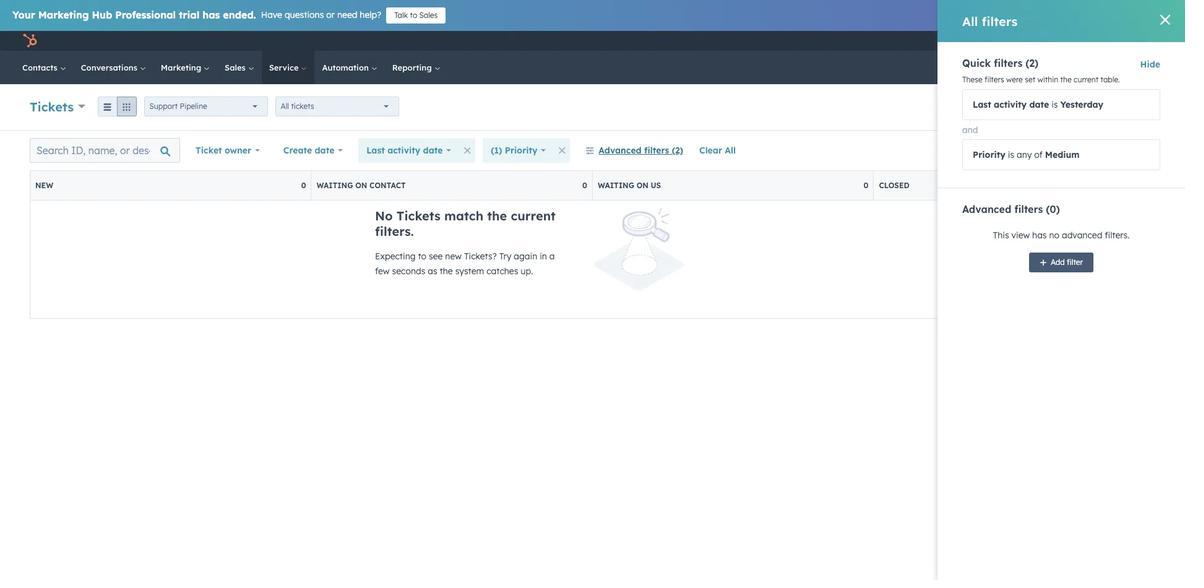 Task type: describe. For each thing, give the bounding box(es) containing it.
create for create date
[[283, 145, 312, 156]]

questions
[[285, 9, 324, 20]]

quick filters (2)
[[963, 57, 1039, 69]]

0 for waiting on contact
[[583, 181, 588, 190]]

0 for closed
[[1145, 181, 1150, 190]]

board
[[979, 145, 1005, 156]]

support pipeline button
[[144, 97, 268, 116]]

add filter
[[1051, 258, 1084, 267]]

filters for all filters
[[982, 13, 1018, 29]]

view
[[1012, 230, 1030, 241]]

expecting to see new tickets? try again in a few seconds as the system catches up.
[[375, 251, 555, 277]]

closed
[[879, 181, 910, 190]]

and
[[963, 124, 979, 136]]

filters for advanced filters (2)
[[645, 145, 670, 156]]

date for last activity date
[[423, 145, 443, 156]]

any
[[1017, 149, 1032, 160]]

hub
[[92, 9, 112, 21]]

new
[[445, 251, 462, 262]]

ended.
[[223, 9, 256, 21]]

0 horizontal spatial sales
[[225, 63, 248, 72]]

expecting
[[375, 251, 416, 262]]

Search HubSpot search field
[[1012, 57, 1163, 78]]

contacts link
[[15, 51, 74, 84]]

(0)
[[1046, 203, 1061, 215]]

your
[[12, 9, 35, 21]]

Search ID, name, or description search field
[[30, 138, 180, 163]]

help?
[[360, 9, 382, 20]]

ticket
[[196, 145, 222, 156]]

last for last activity date
[[367, 145, 385, 156]]

board actions
[[979, 145, 1039, 156]]

no tickets match the current filters.
[[375, 208, 556, 239]]

filter
[[1067, 258, 1084, 267]]

advanced for advanced filters (0)
[[963, 203, 1012, 215]]

tickets?
[[464, 251, 497, 262]]

help image
[[1048, 37, 1059, 48]]

system
[[455, 266, 484, 277]]

notifications image
[[1090, 37, 1101, 48]]

all tickets
[[281, 102, 314, 111]]

settings image
[[1069, 36, 1080, 47]]

date for last activity date is yesterday
[[1030, 99, 1050, 110]]

create ticket button
[[1090, 97, 1156, 117]]

search button
[[1153, 57, 1175, 78]]

hubspot image
[[22, 33, 37, 48]]

waiting on contact
[[317, 181, 406, 190]]

talk
[[395, 11, 408, 20]]

1 vertical spatial is
[[1008, 149, 1015, 160]]

0 vertical spatial current
[[1074, 75, 1099, 84]]

advanced filters (2)
[[599, 145, 684, 156]]

ticket
[[1126, 102, 1145, 111]]

activity for last activity date is yesterday
[[994, 99, 1027, 110]]

quick
[[963, 57, 991, 69]]

support pipeline
[[150, 102, 207, 111]]

waiting on us
[[598, 181, 661, 190]]

advanced filters (2) button
[[578, 138, 692, 163]]

(1)
[[491, 145, 502, 156]]

tickets
[[291, 102, 314, 111]]

add
[[1051, 258, 1065, 267]]

activity for last activity date
[[388, 145, 421, 156]]

contacts
[[22, 63, 60, 72]]

create for create ticket
[[1101, 102, 1124, 111]]

all inside button
[[725, 145, 736, 156]]

2 horizontal spatial the
[[1061, 75, 1072, 84]]

to for talk
[[410, 11, 417, 20]]

tickets banner
[[30, 93, 1156, 118]]

talk to sales button
[[386, 7, 446, 24]]

up.
[[521, 266, 533, 277]]

reporting link
[[385, 51, 448, 84]]

a
[[550, 251, 555, 262]]

calling icon image
[[996, 36, 1007, 47]]

sales link
[[217, 51, 262, 84]]

0 horizontal spatial has
[[203, 9, 220, 21]]

last activity date is yesterday
[[973, 99, 1104, 110]]

talk to sales
[[395, 11, 438, 20]]

tickets inside popup button
[[30, 99, 74, 114]]

0 for waiting on us
[[864, 181, 869, 190]]

owner
[[225, 145, 251, 156]]

yesterday
[[1061, 99, 1104, 110]]

clear all
[[700, 145, 736, 156]]

the inside no tickets match the current filters.
[[487, 208, 507, 224]]

or
[[326, 9, 335, 20]]

catches
[[487, 266, 518, 277]]

upgrade image
[[942, 36, 953, 47]]

settings link
[[1067, 34, 1082, 47]]

current inside no tickets match the current filters.
[[511, 208, 556, 224]]

tickets button
[[30, 98, 85, 115]]

hide
[[1141, 59, 1161, 70]]

search image
[[1160, 63, 1168, 72]]

actions
[[1008, 145, 1039, 156]]

all tickets button
[[275, 97, 399, 116]]

menu containing music
[[940, 31, 1171, 51]]

marketing link
[[153, 51, 217, 84]]

tickets inside no tickets match the current filters.
[[397, 208, 441, 224]]

few
[[375, 266, 390, 277]]

no
[[1050, 230, 1060, 241]]

on for contact
[[355, 181, 367, 190]]

priority is any of medium
[[973, 149, 1080, 160]]

your marketing hub professional trial has ended. have questions or need help?
[[12, 9, 382, 21]]

advanced filters (0)
[[963, 203, 1061, 215]]

marketplaces image
[[1022, 37, 1033, 48]]

greg robinson image
[[1116, 35, 1127, 46]]

date inside popup button
[[315, 145, 335, 156]]

try
[[499, 251, 512, 262]]

again
[[514, 251, 538, 262]]

1 horizontal spatial has
[[1033, 230, 1047, 241]]

us
[[651, 181, 661, 190]]

all for all filters
[[963, 13, 978, 29]]

contact
[[370, 181, 406, 190]]

filters. for this view has no advanced filters.
[[1105, 230, 1130, 241]]

music button
[[1108, 31, 1170, 51]]

0 for new
[[301, 181, 306, 190]]

last activity date
[[367, 145, 443, 156]]

1 horizontal spatial is
[[1052, 99, 1058, 110]]

music
[[1129, 36, 1151, 46]]

all filters
[[963, 13, 1018, 29]]

of
[[1035, 149, 1043, 160]]



Task type: vqa. For each thing, say whether or not it's contained in the screenshot.
John Smith "image"
no



Task type: locate. For each thing, give the bounding box(es) containing it.
2 vertical spatial the
[[440, 266, 453, 277]]

(2) left clear
[[672, 145, 684, 156]]

to right talk
[[410, 11, 417, 20]]

1 vertical spatial marketing
[[161, 63, 204, 72]]

the right the within
[[1061, 75, 1072, 84]]

advanced
[[599, 145, 642, 156], [963, 203, 1012, 215]]

all for all tickets
[[281, 102, 289, 111]]

(1) priority button
[[483, 138, 554, 163]]

0 horizontal spatial marketing
[[38, 9, 89, 21]]

filters up "calling icon" dropdown button
[[982, 13, 1018, 29]]

0 horizontal spatial the
[[440, 266, 453, 277]]

waiting down advanced filters (2) button at the top
[[598, 181, 635, 190]]

all up upgrade
[[963, 13, 978, 29]]

(2) for quick filters (2)
[[1026, 57, 1039, 69]]

priority down 'and'
[[973, 149, 1006, 160]]

all inside popup button
[[281, 102, 289, 111]]

0 horizontal spatial tickets
[[30, 99, 74, 114]]

waiting for waiting on us
[[598, 181, 635, 190]]

hubspot link
[[15, 33, 46, 48]]

marketing left the hub
[[38, 9, 89, 21]]

as
[[428, 266, 438, 277]]

all left tickets
[[281, 102, 289, 111]]

sales inside button
[[419, 11, 438, 20]]

the right "as"
[[440, 266, 453, 277]]

3 0 from the left
[[864, 181, 869, 190]]

1 horizontal spatial filters.
[[1105, 230, 1130, 241]]

pipeline
[[180, 102, 207, 111]]

filters left (0) on the right top of the page
[[1015, 203, 1043, 215]]

clear
[[700, 145, 723, 156]]

1 horizontal spatial create
[[1101, 102, 1124, 111]]

0 vertical spatial sales
[[419, 11, 438, 20]]

create left ticket
[[1101, 102, 1124, 111]]

table.
[[1101, 75, 1121, 84]]

sales right talk
[[419, 11, 438, 20]]

priority inside popup button
[[505, 145, 538, 156]]

create inside popup button
[[283, 145, 312, 156]]

is down the within
[[1052, 99, 1058, 110]]

last up "contact"
[[367, 145, 385, 156]]

medium
[[1046, 149, 1080, 160]]

conversations
[[81, 63, 140, 72]]

(2) inside button
[[672, 145, 684, 156]]

filters.
[[375, 224, 414, 239], [1105, 230, 1130, 241]]

filters. inside no tickets match the current filters.
[[375, 224, 414, 239]]

advanced
[[1062, 230, 1103, 241]]

1 vertical spatial current
[[511, 208, 556, 224]]

(2) for advanced filters (2)
[[672, 145, 684, 156]]

(2) up set
[[1026, 57, 1039, 69]]

advanced inside button
[[599, 145, 642, 156]]

filters up us
[[645, 145, 670, 156]]

1 horizontal spatial priority
[[973, 149, 1006, 160]]

group inside tickets "banner"
[[98, 97, 137, 116]]

has right the trial
[[203, 9, 220, 21]]

last for last activity date is yesterday
[[973, 99, 992, 110]]

current up again
[[511, 208, 556, 224]]

1 vertical spatial activity
[[388, 145, 421, 156]]

1 vertical spatial all
[[281, 102, 289, 111]]

0 vertical spatial to
[[410, 11, 417, 20]]

is left any
[[1008, 149, 1015, 160]]

hide button
[[1141, 57, 1161, 72]]

marketing up support pipeline
[[161, 63, 204, 72]]

waiting down create date popup button
[[317, 181, 353, 190]]

automation
[[322, 63, 371, 72]]

0 horizontal spatial on
[[355, 181, 367, 190]]

help button
[[1043, 31, 1064, 51]]

1 horizontal spatial last
[[973, 99, 992, 110]]

(2)
[[1026, 57, 1039, 69], [672, 145, 684, 156]]

to inside expecting to see new tickets? try again in a few seconds as the system catches up.
[[418, 251, 427, 262]]

to left see
[[418, 251, 427, 262]]

these filters were set within the current table.
[[963, 75, 1121, 84]]

0 horizontal spatial priority
[[505, 145, 538, 156]]

see
[[429, 251, 443, 262]]

new
[[35, 181, 53, 190]]

filters for advanced filters (0)
[[1015, 203, 1043, 215]]

current left table.
[[1074, 75, 1099, 84]]

service
[[269, 63, 301, 72]]

0 vertical spatial all
[[963, 13, 978, 29]]

filters. up expecting
[[375, 224, 414, 239]]

close image
[[1156, 11, 1166, 20], [1161, 15, 1171, 25]]

advanced up this
[[963, 203, 1012, 215]]

1 horizontal spatial on
[[637, 181, 649, 190]]

the right match
[[487, 208, 507, 224]]

in
[[540, 251, 547, 262]]

1 vertical spatial to
[[418, 251, 427, 262]]

1 horizontal spatial (2)
[[1026, 57, 1039, 69]]

calling icon button
[[991, 33, 1012, 49]]

0 horizontal spatial all
[[281, 102, 289, 111]]

import
[[1047, 102, 1072, 111]]

0 horizontal spatial last
[[367, 145, 385, 156]]

notifications button
[[1085, 31, 1106, 51]]

0 horizontal spatial waiting
[[317, 181, 353, 190]]

seconds
[[392, 266, 426, 277]]

support
[[150, 102, 178, 111]]

2 horizontal spatial all
[[963, 13, 978, 29]]

1 on from the left
[[355, 181, 367, 190]]

1 0 from the left
[[301, 181, 306, 190]]

1 horizontal spatial to
[[418, 251, 427, 262]]

0 vertical spatial advanced
[[599, 145, 642, 156]]

0 vertical spatial tickets
[[30, 99, 74, 114]]

0 horizontal spatial date
[[315, 145, 335, 156]]

no
[[375, 208, 393, 224]]

0 horizontal spatial is
[[1008, 149, 1015, 160]]

0 vertical spatial has
[[203, 9, 220, 21]]

on left us
[[637, 181, 649, 190]]

menu
[[940, 31, 1171, 51]]

1 horizontal spatial tickets
[[397, 208, 441, 224]]

2 waiting from the left
[[598, 181, 635, 190]]

trial
[[179, 9, 200, 21]]

advanced up waiting on us
[[599, 145, 642, 156]]

to for expecting
[[418, 251, 427, 262]]

these
[[963, 75, 983, 84]]

actions
[[986, 102, 1011, 111]]

1 horizontal spatial current
[[1074, 75, 1099, 84]]

priority right (1)
[[505, 145, 538, 156]]

1 horizontal spatial activity
[[994, 99, 1027, 110]]

tickets down contacts link
[[30, 99, 74, 114]]

1 vertical spatial the
[[487, 208, 507, 224]]

were
[[1007, 75, 1023, 84]]

0 vertical spatial is
[[1052, 99, 1058, 110]]

ticket owner
[[196, 145, 251, 156]]

1 vertical spatial create
[[283, 145, 312, 156]]

current
[[1074, 75, 1099, 84], [511, 208, 556, 224]]

1 vertical spatial advanced
[[963, 203, 1012, 215]]

filters. right advanced
[[1105, 230, 1130, 241]]

all right clear
[[725, 145, 736, 156]]

2 on from the left
[[637, 181, 649, 190]]

on left "contact"
[[355, 181, 367, 190]]

1 vertical spatial sales
[[225, 63, 248, 72]]

tickets
[[30, 99, 74, 114], [397, 208, 441, 224]]

filters down quick filters (2)
[[985, 75, 1005, 84]]

add filter button
[[1030, 253, 1094, 272]]

has left no
[[1033, 230, 1047, 241]]

to
[[410, 11, 417, 20], [418, 251, 427, 262]]

0 horizontal spatial activity
[[388, 145, 421, 156]]

create down the all tickets
[[283, 145, 312, 156]]

activity inside popup button
[[388, 145, 421, 156]]

sales left service
[[225, 63, 248, 72]]

the
[[1061, 75, 1072, 84], [487, 208, 507, 224], [440, 266, 453, 277]]

0 horizontal spatial current
[[511, 208, 556, 224]]

1 waiting from the left
[[317, 181, 353, 190]]

1 vertical spatial tickets
[[397, 208, 441, 224]]

last down these
[[973, 99, 992, 110]]

create inside button
[[1101, 102, 1124, 111]]

activity down were
[[994, 99, 1027, 110]]

0 vertical spatial marketing
[[38, 9, 89, 21]]

within
[[1038, 75, 1059, 84]]

create date button
[[275, 138, 351, 163]]

1 horizontal spatial sales
[[419, 11, 438, 20]]

upgrade
[[955, 37, 989, 47]]

ticket owner button
[[188, 138, 268, 163]]

0 horizontal spatial to
[[410, 11, 417, 20]]

last activity date button
[[359, 138, 460, 163]]

2 horizontal spatial date
[[1030, 99, 1050, 110]]

0 horizontal spatial advanced
[[599, 145, 642, 156]]

0 horizontal spatial create
[[283, 145, 312, 156]]

0 horizontal spatial (2)
[[672, 145, 684, 156]]

0 vertical spatial create
[[1101, 102, 1124, 111]]

last
[[973, 99, 992, 110], [367, 145, 385, 156]]

1 horizontal spatial all
[[725, 145, 736, 156]]

this
[[993, 230, 1010, 241]]

0 vertical spatial the
[[1061, 75, 1072, 84]]

0 vertical spatial activity
[[994, 99, 1027, 110]]

waiting for waiting on contact
[[317, 181, 353, 190]]

set
[[1025, 75, 1036, 84]]

advanced for advanced filters (2)
[[599, 145, 642, 156]]

filters. for no tickets match the current filters.
[[375, 224, 414, 239]]

to inside "talk to sales" button
[[410, 11, 417, 20]]

filters for these filters were set within the current table.
[[985, 75, 1005, 84]]

match
[[445, 208, 484, 224]]

0 horizontal spatial filters.
[[375, 224, 414, 239]]

1 horizontal spatial waiting
[[598, 181, 635, 190]]

filters
[[982, 13, 1018, 29], [994, 57, 1023, 69], [985, 75, 1005, 84], [645, 145, 670, 156], [1015, 203, 1043, 215]]

last inside popup button
[[367, 145, 385, 156]]

(1) priority
[[491, 145, 538, 156]]

1 horizontal spatial the
[[487, 208, 507, 224]]

create date
[[283, 145, 335, 156]]

date inside popup button
[[423, 145, 443, 156]]

1 horizontal spatial marketing
[[161, 63, 204, 72]]

this view has no advanced filters.
[[993, 230, 1130, 241]]

filters up were
[[994, 57, 1023, 69]]

need
[[337, 9, 358, 20]]

automation link
[[315, 51, 385, 84]]

1 horizontal spatial advanced
[[963, 203, 1012, 215]]

sales
[[419, 11, 438, 20], [225, 63, 248, 72]]

0 vertical spatial (2)
[[1026, 57, 1039, 69]]

1 horizontal spatial date
[[423, 145, 443, 156]]

on for us
[[637, 181, 649, 190]]

waiting
[[317, 181, 353, 190], [598, 181, 635, 190]]

actions button
[[975, 97, 1029, 117]]

the inside expecting to see new tickets? try again in a few seconds as the system catches up.
[[440, 266, 453, 277]]

1 vertical spatial (2)
[[672, 145, 684, 156]]

1 vertical spatial has
[[1033, 230, 1047, 241]]

2 0 from the left
[[583, 181, 588, 190]]

4 0 from the left
[[1145, 181, 1150, 190]]

filters for quick filters (2)
[[994, 57, 1023, 69]]

0 vertical spatial last
[[973, 99, 992, 110]]

2 vertical spatial all
[[725, 145, 736, 156]]

have
[[261, 9, 282, 20]]

activity up "contact"
[[388, 145, 421, 156]]

priority
[[505, 145, 538, 156], [973, 149, 1006, 160]]

clear all button
[[692, 138, 744, 163]]

group
[[98, 97, 137, 116]]

filters inside button
[[645, 145, 670, 156]]

tickets right no
[[397, 208, 441, 224]]

marketplaces button
[[1015, 31, 1041, 51]]

1 vertical spatial last
[[367, 145, 385, 156]]



